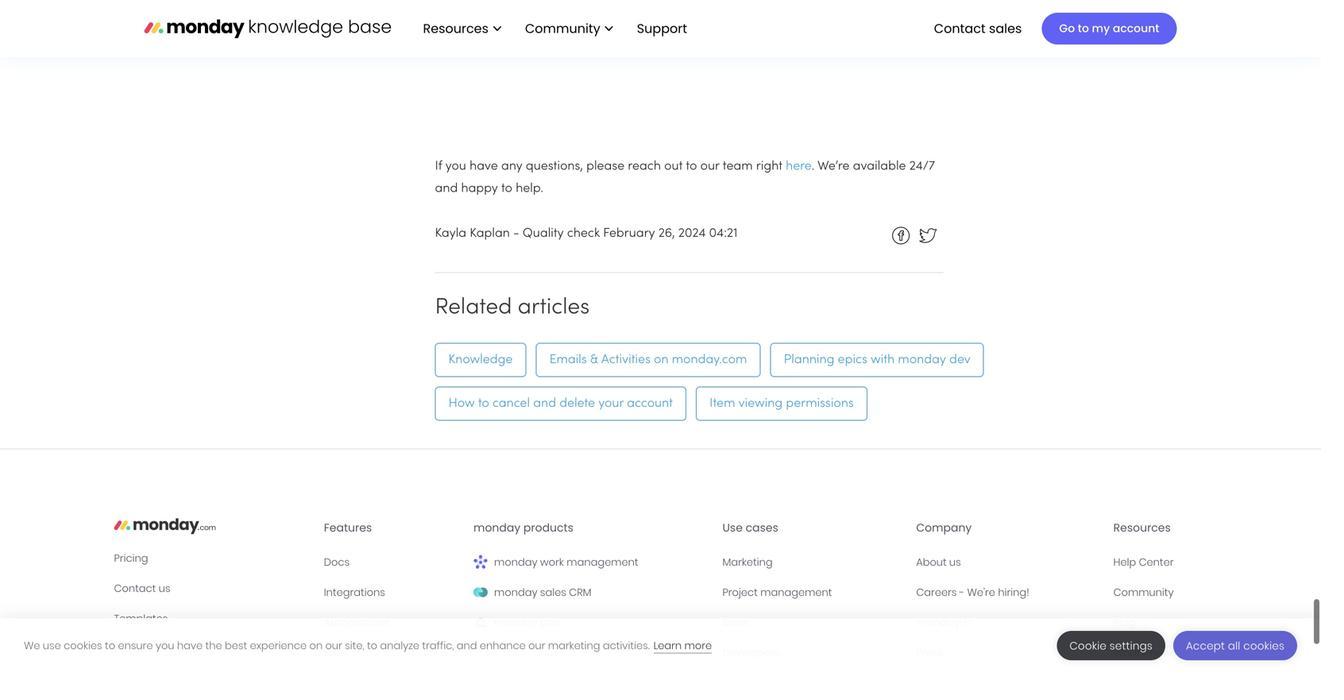 Task type: describe. For each thing, give the bounding box(es) containing it.
monday work management
[[494, 555, 639, 569]]

cookie
[[1070, 638, 1107, 653]]

to right site,
[[367, 638, 377, 653]]

how
[[449, 398, 475, 410]]

support
[[637, 19, 687, 37]]

activities
[[602, 354, 651, 366]]

blog
[[1114, 616, 1136, 630]]

24/7
[[910, 161, 935, 172]]

we're
[[818, 161, 850, 172]]

monday sales crm
[[494, 585, 592, 600]]

kaplan
[[470, 228, 510, 240]]

related
[[435, 297, 512, 319]]

&
[[590, 354, 598, 366]]

monday for monday sales crm
[[494, 585, 538, 600]]

monday for monday products
[[474, 520, 521, 536]]

files
[[324, 646, 345, 660]]

dev inside monday dev link
[[540, 616, 559, 630]]

cases
[[746, 520, 779, 536]]

contact for contact sales
[[934, 19, 986, 37]]

project management link
[[723, 584, 904, 601]]

monday.com logo image
[[144, 12, 391, 45]]

careers
[[916, 585, 957, 600]]

automations
[[324, 616, 390, 630]]

check
[[567, 228, 600, 240]]

monday.com
[[672, 354, 747, 366]]

your
[[599, 398, 624, 410]]

kayla kaplan                          - quality check february 26, 2024 04:21
[[435, 228, 738, 240]]

reach
[[628, 161, 661, 172]]

marketing
[[548, 638, 600, 653]]

to inside how to cancel and delete your account link
[[478, 398, 489, 410]]

related articles
[[435, 297, 590, 319]]

pricing link
[[114, 550, 311, 567]]

1 vertical spatial and
[[533, 398, 556, 410]]

on inside 'link'
[[654, 354, 669, 366]]

help
[[1114, 555, 1136, 569]]

contact for contact us
[[114, 581, 156, 596]]

the
[[205, 638, 222, 653]]

help.
[[516, 183, 544, 195]]

monday-u
[[916, 616, 971, 630]]

us for about us
[[950, 555, 961, 569]]

best
[[225, 638, 247, 653]]

cancel
[[493, 398, 530, 410]]

resources inside "link"
[[423, 19, 489, 37]]

company
[[916, 520, 972, 536]]

monday inside planning epics with monday dev link
[[898, 354, 946, 366]]

developers
[[723, 646, 780, 660]]

careers - we're hiring!
[[916, 585, 1030, 600]]

features
[[324, 520, 372, 536]]

kayla
[[435, 228, 467, 240]]

use cases
[[723, 520, 779, 536]]

monday-u link
[[916, 614, 1101, 631]]

dialog containing cookie settings
[[0, 618, 1321, 673]]

dev inside planning epics with monday dev link
[[950, 354, 971, 366]]

cookies for all
[[1244, 638, 1285, 653]]

accept all cookies button
[[1174, 631, 1298, 660]]

list containing resources
[[407, 0, 700, 57]]

contact sales
[[934, 19, 1022, 37]]

monday logo image
[[114, 513, 216, 538]]

1 vertical spatial you
[[156, 638, 174, 653]]

what's new link
[[1114, 644, 1207, 662]]

0 horizontal spatial our
[[325, 638, 342, 653]]

learn
[[654, 638, 682, 653]]

contact sales link
[[926, 15, 1030, 42]]

please
[[587, 161, 625, 172]]

go to my account link
[[1042, 13, 1177, 44]]

1 horizontal spatial have
[[470, 161, 498, 172]]

planning epics with monday dev link
[[770, 343, 984, 377]]

.
[[812, 161, 815, 172]]

what's new
[[1114, 646, 1172, 660]]

to right out at the top right of the page
[[686, 161, 697, 172]]

all
[[1228, 638, 1241, 653]]

about us
[[916, 555, 961, 569]]

team
[[723, 161, 753, 172]]

marketing
[[723, 555, 773, 569]]

0 vertical spatial management
[[567, 555, 639, 569]]

footer wm logo image
[[474, 555, 488, 569]]

smb link
[[114, 640, 311, 658]]

marketing link
[[723, 554, 904, 571]]

and inside dialog
[[457, 638, 477, 653]]

1 horizontal spatial our
[[529, 638, 545, 653]]

more
[[685, 638, 712, 653]]

developers link
[[723, 644, 904, 662]]

monday work management link
[[474, 554, 710, 571]]

main element
[[407, 0, 1177, 57]]

enhance
[[480, 638, 526, 653]]

cookies for use
[[64, 638, 102, 653]]

articles
[[518, 297, 590, 319]]

sales link
[[723, 614, 904, 631]]

traffic,
[[422, 638, 454, 653]]

docs
[[324, 555, 350, 569]]

right
[[756, 161, 783, 172]]

blog link
[[1114, 614, 1207, 631]]

project management
[[723, 585, 832, 600]]

1 horizontal spatial resources
[[1114, 520, 1171, 536]]

february
[[603, 228, 655, 240]]

accept all cookies
[[1186, 638, 1285, 653]]

community inside "main" element
[[525, 19, 601, 37]]

about us link
[[916, 554, 1101, 571]]

contact us link
[[114, 580, 311, 597]]

sales
[[723, 616, 749, 630]]

sales for contact
[[989, 19, 1022, 37]]

files link
[[324, 644, 461, 662]]

use
[[43, 638, 61, 653]]

how to cancel and delete your account
[[449, 398, 673, 410]]



Task type: vqa. For each thing, say whether or not it's contained in the screenshot.
the middle will
no



Task type: locate. For each thing, give the bounding box(es) containing it.
experience
[[250, 638, 307, 653]]

monday right footer wm logo
[[494, 555, 538, 569]]

ensure
[[118, 638, 153, 653]]

you right ensure
[[156, 638, 174, 653]]

monday up enhance
[[494, 616, 538, 630]]

and down the monday dev product management software icon
[[457, 638, 477, 653]]

press link
[[916, 644, 1101, 662]]

0 vertical spatial sales
[[989, 19, 1022, 37]]

resources link
[[415, 15, 509, 42]]

monday dev
[[494, 616, 559, 630]]

0 vertical spatial have
[[470, 161, 498, 172]]

help center link
[[1114, 554, 1207, 571]]

accept
[[1186, 638, 1225, 653]]

what's
[[1114, 646, 1148, 660]]

quality
[[523, 228, 564, 240]]

crm
[[569, 585, 592, 600]]

community link for help center link
[[1114, 584, 1207, 601]]

project
[[723, 585, 758, 600]]

contact
[[934, 19, 986, 37], [114, 581, 156, 596]]

2024
[[679, 228, 706, 240]]

0 vertical spatial dev
[[950, 354, 971, 366]]

management
[[567, 555, 639, 569], [761, 585, 832, 600]]

1 horizontal spatial -
[[960, 585, 965, 600]]

dev right with
[[950, 354, 971, 366]]

to right go
[[1078, 21, 1089, 36]]

1 horizontal spatial community link
[[1114, 584, 1207, 601]]

press
[[916, 646, 943, 660]]

0 vertical spatial community link
[[517, 15, 621, 42]]

1 horizontal spatial you
[[446, 161, 466, 172]]

dev down the monday sales crm at bottom left
[[540, 616, 559, 630]]

1 vertical spatial community
[[1114, 585, 1174, 600]]

1 vertical spatial on
[[310, 638, 323, 653]]

- right kaplan
[[513, 228, 519, 240]]

cookies inside accept all cookies 'button'
[[1244, 638, 1285, 653]]

help center
[[1114, 555, 1174, 569]]

26,
[[659, 228, 675, 240]]

1 vertical spatial contact
[[114, 581, 156, 596]]

us up templates
[[159, 581, 170, 596]]

here link
[[786, 161, 812, 172]]

0 horizontal spatial dev
[[540, 616, 559, 630]]

monday for monday dev
[[494, 616, 538, 630]]

community
[[525, 19, 601, 37], [1114, 585, 1174, 600]]

1 horizontal spatial dev
[[950, 354, 971, 366]]

careers - we're hiring! link
[[916, 584, 1101, 601]]

community link
[[517, 15, 621, 42], [1114, 584, 1207, 601]]

item viewing permissions link
[[696, 387, 868, 421]]

contact inside "main" element
[[934, 19, 986, 37]]

happy
[[461, 183, 498, 195]]

u
[[965, 616, 971, 630]]

2 vertical spatial and
[[457, 638, 477, 653]]

viewing
[[739, 398, 783, 410]]

0 vertical spatial you
[[446, 161, 466, 172]]

1 horizontal spatial account
[[1113, 21, 1160, 36]]

crm icon footer image
[[474, 585, 488, 600]]

epics
[[838, 354, 868, 366]]

1 vertical spatial us
[[159, 581, 170, 596]]

on right activities
[[654, 354, 669, 366]]

use
[[723, 520, 743, 536]]

cookie settings button
[[1057, 631, 1166, 660]]

site,
[[345, 638, 364, 653]]

our left site,
[[325, 638, 342, 653]]

to left ensure
[[105, 638, 115, 653]]

1 horizontal spatial sales
[[989, 19, 1022, 37]]

on
[[654, 354, 669, 366], [310, 638, 323, 653]]

go
[[1060, 21, 1075, 36]]

emails & activities on monday.com
[[550, 354, 747, 366]]

smb
[[114, 642, 135, 656]]

sales for monday
[[540, 585, 566, 600]]

0 vertical spatial on
[[654, 354, 669, 366]]

knowledge link
[[435, 343, 526, 377]]

1 vertical spatial sales
[[540, 585, 566, 600]]

0 horizontal spatial on
[[310, 638, 323, 653]]

1 horizontal spatial community
[[1114, 585, 1174, 600]]

0 horizontal spatial resources
[[423, 19, 489, 37]]

we're
[[967, 585, 996, 600]]

0 horizontal spatial you
[[156, 638, 174, 653]]

. we're available 24/7 and happy to help.
[[435, 161, 935, 195]]

1 vertical spatial resources
[[1114, 520, 1171, 536]]

new
[[1150, 646, 1172, 660]]

to inside go to my account link
[[1078, 21, 1089, 36]]

have left the
[[177, 638, 203, 653]]

account right your
[[627, 398, 673, 410]]

sales
[[989, 19, 1022, 37], [540, 585, 566, 600]]

0 horizontal spatial -
[[513, 228, 519, 240]]

cookie settings
[[1070, 638, 1153, 653]]

delete
[[560, 398, 595, 410]]

to left help.
[[501, 183, 513, 195]]

0 horizontal spatial contact
[[114, 581, 156, 596]]

1 vertical spatial dev
[[540, 616, 559, 630]]

our down monday dev
[[529, 638, 545, 653]]

management down marketing link
[[761, 585, 832, 600]]

monday sales crm link
[[474, 584, 710, 601]]

templates link
[[114, 610, 311, 627]]

go to my account
[[1060, 21, 1160, 36]]

0 horizontal spatial management
[[567, 555, 639, 569]]

to right how in the bottom of the page
[[478, 398, 489, 410]]

and inside . we're available 24/7 and happy to help.
[[435, 183, 458, 195]]

0 vertical spatial us
[[950, 555, 961, 569]]

1 vertical spatial account
[[627, 398, 673, 410]]

here
[[786, 161, 812, 172]]

0 vertical spatial account
[[1113, 21, 1160, 36]]

us right about
[[950, 555, 961, 569]]

0 horizontal spatial have
[[177, 638, 203, 653]]

1 vertical spatial -
[[960, 585, 965, 600]]

monday inside monday dev link
[[494, 616, 538, 630]]

us for contact us
[[159, 581, 170, 596]]

item viewing permissions
[[710, 398, 854, 410]]

monday right with
[[898, 354, 946, 366]]

dev
[[950, 354, 971, 366], [540, 616, 559, 630]]

account inside "main" element
[[1113, 21, 1160, 36]]

to inside . we're available 24/7 and happy to help.
[[501, 183, 513, 195]]

cookies
[[64, 638, 102, 653], [1244, 638, 1285, 653]]

1 cookies from the left
[[64, 638, 102, 653]]

0 horizontal spatial us
[[159, 581, 170, 596]]

available
[[853, 161, 906, 172]]

0 horizontal spatial community link
[[517, 15, 621, 42]]

monday products
[[474, 520, 574, 536]]

0 horizontal spatial community
[[525, 19, 601, 37]]

and
[[435, 183, 458, 195], [533, 398, 556, 410], [457, 638, 477, 653]]

and left delete
[[533, 398, 556, 410]]

us
[[950, 555, 961, 569], [159, 581, 170, 596]]

to
[[1078, 21, 1089, 36], [686, 161, 697, 172], [501, 183, 513, 195], [478, 398, 489, 410], [105, 638, 115, 653], [367, 638, 377, 653]]

1 horizontal spatial us
[[950, 555, 961, 569]]

1 vertical spatial have
[[177, 638, 203, 653]]

cookies right all on the bottom of the page
[[1244, 638, 1285, 653]]

pricing
[[114, 551, 148, 565]]

contact us
[[114, 581, 170, 596]]

monday-
[[916, 616, 965, 630]]

0 vertical spatial community
[[525, 19, 601, 37]]

community link for resources "link"
[[517, 15, 621, 42]]

emails & activities on monday.com link
[[536, 343, 761, 377]]

work
[[540, 555, 564, 569]]

learn more link
[[654, 638, 712, 654]]

0 horizontal spatial cookies
[[64, 638, 102, 653]]

2 cookies from the left
[[1244, 638, 1285, 653]]

0 vertical spatial contact
[[934, 19, 986, 37]]

analyze
[[380, 638, 420, 653]]

permissions
[[786, 398, 854, 410]]

account right my
[[1113, 21, 1160, 36]]

1 horizontal spatial on
[[654, 354, 669, 366]]

0 horizontal spatial sales
[[540, 585, 566, 600]]

sales left go
[[989, 19, 1022, 37]]

monday inside monday work management link
[[494, 555, 538, 569]]

management up the monday sales crm "link"
[[567, 555, 639, 569]]

have inside dialog
[[177, 638, 203, 653]]

products
[[524, 520, 574, 536]]

out
[[664, 161, 683, 172]]

we use cookies to ensure you have the best experience on our site, to analyze traffic, and enhance our marketing activities. learn more
[[24, 638, 712, 653]]

0 horizontal spatial account
[[627, 398, 673, 410]]

cookies right use in the left bottom of the page
[[64, 638, 102, 653]]

1 horizontal spatial management
[[761, 585, 832, 600]]

account
[[1113, 21, 1160, 36], [627, 398, 673, 410]]

sales left crm at the left bottom
[[540, 585, 566, 600]]

0 vertical spatial -
[[513, 228, 519, 240]]

settings
[[1110, 638, 1153, 653]]

monday for monday work management
[[494, 555, 538, 569]]

0 vertical spatial and
[[435, 183, 458, 195]]

1 horizontal spatial contact
[[934, 19, 986, 37]]

you
[[446, 161, 466, 172], [156, 638, 174, 653]]

item
[[710, 398, 735, 410]]

1 vertical spatial community link
[[1114, 584, 1207, 601]]

dialog
[[0, 618, 1321, 673]]

our left team
[[701, 161, 720, 172]]

- left we're
[[960, 585, 965, 600]]

you right if
[[446, 161, 466, 172]]

on left files
[[310, 638, 323, 653]]

our
[[701, 161, 720, 172], [325, 638, 342, 653], [529, 638, 545, 653]]

my
[[1092, 21, 1110, 36]]

1 vertical spatial management
[[761, 585, 832, 600]]

sales inside contact sales link
[[989, 19, 1022, 37]]

monday up monday dev
[[494, 585, 538, 600]]

sales inside the monday sales crm "link"
[[540, 585, 566, 600]]

list
[[407, 0, 700, 57]]

if
[[435, 161, 442, 172]]

emails
[[550, 354, 587, 366]]

1 horizontal spatial cookies
[[1244, 638, 1285, 653]]

0 vertical spatial resources
[[423, 19, 489, 37]]

have up happy at the left top of page
[[470, 161, 498, 172]]

monday inside the monday sales crm "link"
[[494, 585, 538, 600]]

monday up footer wm logo
[[474, 520, 521, 536]]

with
[[871, 354, 895, 366]]

and down if
[[435, 183, 458, 195]]

monday dev link
[[474, 614, 710, 631]]

2 horizontal spatial our
[[701, 161, 720, 172]]

integrations link
[[324, 584, 461, 601]]

monday dev product management software image
[[474, 616, 488, 630]]



